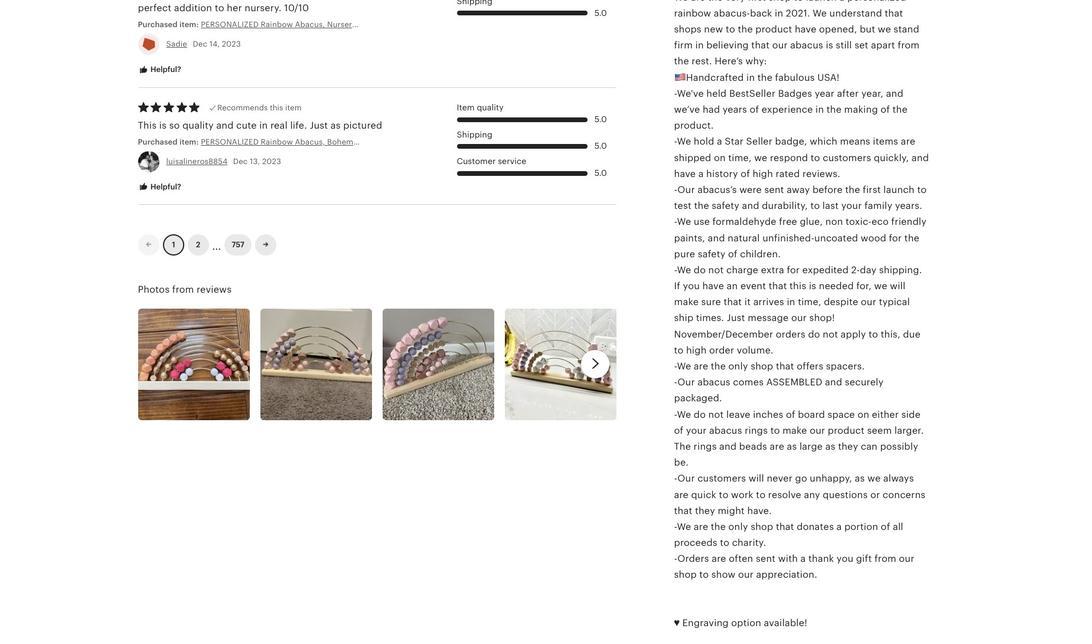Task type: describe. For each thing, give the bounding box(es) containing it.
recommends
[[217, 103, 268, 112]]

are left quick
[[674, 489, 689, 500]]

item
[[457, 103, 475, 112]]

1 vertical spatial they
[[695, 505, 715, 517]]

helpful? for luisalineros8854 dec 13, 2023
[[149, 182, 181, 191]]

badges
[[778, 88, 812, 99]]

year
[[815, 88, 834, 99]]

that left it
[[724, 297, 742, 308]]

2 vertical spatial do
[[694, 409, 706, 420]]

2 - from the top
[[674, 136, 677, 147]]

for,
[[856, 281, 872, 292]]

times.
[[696, 313, 724, 324]]

2023 for luisalineros8854 dec 13, 2023
[[262, 157, 281, 166]]

uncoated
[[814, 232, 858, 244]]

1 link
[[163, 235, 184, 256]]

the right before
[[845, 184, 860, 195]]

items
[[873, 136, 898, 147]]

as right large
[[825, 441, 835, 452]]

an
[[727, 281, 738, 292]]

photos
[[138, 284, 170, 296]]

in down year
[[816, 104, 824, 115]]

1 our from the top
[[677, 184, 695, 195]]

of up charge
[[728, 248, 737, 260]]

shop down volume.
[[751, 361, 773, 372]]

of down bestseller
[[750, 104, 759, 115]]

helpful? for sadie dec 14, 2023
[[149, 65, 181, 74]]

a up understand
[[839, 0, 845, 3]]

respond
[[770, 152, 808, 163]]

reviews.
[[803, 168, 840, 179]]

0 vertical spatial from
[[898, 40, 920, 51]]

1 horizontal spatial have
[[702, 281, 724, 292]]

shop!
[[809, 313, 835, 324]]

2
[[196, 241, 200, 249]]

we up 'or'
[[867, 473, 881, 484]]

we up the 'shipped'
[[677, 136, 691, 147]]

purchased item: for sadie
[[138, 20, 201, 29]]

0 horizontal spatial on
[[714, 152, 726, 163]]

of left board
[[786, 409, 795, 420]]

purchased for luisalineros8854 dec 13, 2023
[[138, 137, 178, 146]]

still
[[836, 40, 852, 51]]

might
[[718, 505, 745, 517]]

or
[[870, 489, 880, 500]]

shipped
[[674, 152, 711, 163]]

children.
[[740, 248, 781, 260]]

and left beads
[[719, 441, 737, 452]]

of up the
[[674, 425, 683, 436]]

arrives
[[753, 297, 784, 308]]

0 vertical spatial not
[[708, 264, 724, 276]]

are right beads
[[770, 441, 784, 452]]

usa!
[[817, 72, 840, 83]]

real
[[270, 120, 288, 131]]

the up items
[[893, 104, 908, 115]]

6 - from the top
[[674, 361, 677, 372]]

1 horizontal spatial for
[[889, 232, 902, 244]]

0 vertical spatial abacus
[[790, 40, 823, 51]]

this
[[138, 120, 157, 131]]

to up the reviews. at the right of the page
[[811, 152, 820, 163]]

in up bestseller
[[746, 72, 755, 83]]

inches
[[753, 409, 783, 420]]

formaldehyde
[[712, 216, 776, 228]]

1 vertical spatial sent
[[756, 553, 776, 565]]

1 horizontal spatial make
[[782, 425, 807, 436]]

why:
[[745, 56, 767, 67]]

away
[[787, 184, 810, 195]]

never
[[767, 473, 793, 484]]

to left this,
[[869, 329, 878, 340]]

5.0 for item quality
[[594, 114, 607, 124]]

14,
[[209, 40, 220, 49]]

orders
[[677, 553, 709, 565]]

purchased for sadie dec 14, 2023
[[138, 20, 178, 29]]

0 vertical spatial is
[[826, 40, 833, 51]]

volume.
[[737, 345, 773, 356]]

to down orders
[[699, 570, 709, 581]]

0 vertical spatial you
[[683, 281, 700, 292]]

large
[[799, 441, 823, 452]]

1 vertical spatial your
[[686, 425, 707, 436]]

we up apart
[[878, 24, 891, 35]]

the down order
[[711, 361, 726, 372]]

0 vertical spatial safety
[[712, 200, 739, 211]]

shipping.
[[879, 264, 922, 276]]

0 horizontal spatial rings
[[694, 441, 717, 452]]

before
[[812, 184, 843, 195]]

1 vertical spatial abacus
[[697, 377, 730, 388]]

charge
[[726, 264, 758, 276]]

charity.
[[732, 537, 766, 549]]

understand
[[829, 8, 882, 19]]

we right 2021.
[[813, 8, 827, 19]]

0 vertical spatial do
[[694, 264, 706, 276]]

2 vertical spatial is
[[809, 281, 816, 292]]

eco
[[872, 216, 889, 228]]

2 vertical spatial abacus
[[709, 425, 742, 436]]

to up have.
[[756, 489, 766, 500]]

2 our from the top
[[677, 377, 695, 388]]

the down year
[[827, 104, 842, 115]]

a left portion in the bottom right of the page
[[836, 521, 842, 533]]

due
[[903, 329, 920, 340]]

customer
[[457, 157, 496, 166]]

shop up 2021.
[[769, 0, 791, 3]]

year,
[[861, 88, 883, 99]]

recommends this item
[[217, 103, 302, 112]]

our down board
[[810, 425, 825, 436]]

we right for, on the right
[[874, 281, 887, 292]]

that up why:
[[751, 40, 770, 51]]

11 - from the top
[[674, 553, 677, 565]]

fabulous
[[775, 72, 815, 83]]

item: for luisalineros8854
[[179, 137, 199, 146]]

0 horizontal spatial have
[[674, 168, 696, 179]]

the down friendly
[[904, 232, 919, 244]]

always
[[883, 473, 914, 484]]

1 - from the top
[[674, 88, 677, 99]]

1 horizontal spatial customers
[[823, 152, 871, 163]]

757
[[232, 241, 244, 249]]

dec for 14,
[[193, 40, 207, 49]]

sadie link
[[166, 40, 187, 49]]

leave
[[726, 409, 750, 420]]

item
[[285, 103, 302, 112]]

we up rainbow
[[674, 0, 688, 3]]

november/december
[[674, 329, 773, 340]]

pictured
[[343, 120, 382, 131]]

this is so quality and cute in real life. just as pictured
[[138, 120, 382, 131]]

to up "often"
[[720, 537, 729, 549]]

as up questions
[[855, 473, 865, 484]]

be.
[[674, 457, 689, 468]]

proceeds
[[674, 537, 717, 549]]

1 vertical spatial is
[[159, 120, 167, 131]]

in right firm
[[695, 40, 704, 51]]

despite
[[824, 297, 858, 308]]

0 horizontal spatial customers
[[697, 473, 746, 484]]

the left very
[[708, 0, 723, 3]]

we up packaged.
[[677, 361, 691, 372]]

and down were
[[742, 200, 759, 211]]

🇺🇸handcrafted
[[674, 72, 744, 83]]

0 vertical spatial just
[[310, 120, 328, 131]]

♥ engraving option available!
[[674, 618, 807, 629]]

photos from reviews
[[138, 284, 232, 296]]

the down might
[[711, 521, 726, 533]]

had
[[703, 104, 720, 115]]

1 vertical spatial you
[[837, 553, 853, 565]]

3 - from the top
[[674, 184, 677, 195]]

back
[[750, 8, 772, 19]]

0 vertical spatial product
[[755, 24, 792, 35]]

available!
[[764, 618, 807, 629]]

1 vertical spatial quality
[[182, 120, 214, 131]]

often
[[729, 553, 753, 565]]

a down the 'shipped'
[[698, 168, 704, 179]]

we up 'proceeds'
[[677, 521, 691, 533]]

badge,
[[775, 136, 807, 147]]

0 vertical spatial they
[[838, 441, 858, 452]]

with
[[778, 553, 798, 565]]

experience
[[762, 104, 813, 115]]

1 horizontal spatial from
[[874, 553, 896, 565]]

are up show
[[712, 553, 726, 565]]

dec for 13,
[[233, 157, 248, 166]]

0 horizontal spatial time,
[[728, 152, 752, 163]]

2-
[[851, 264, 860, 276]]

that left donates
[[776, 521, 794, 533]]

1 vertical spatial not
[[823, 329, 838, 340]]

1
[[172, 241, 175, 249]]

shipping
[[457, 130, 492, 139]]

assembled
[[766, 377, 822, 388]]

2023 for sadie dec 14, 2023
[[222, 40, 241, 49]]

either
[[872, 409, 899, 420]]

1 vertical spatial time,
[[798, 297, 821, 308]]

are right items
[[901, 136, 915, 147]]

that down extra
[[769, 281, 787, 292]]

a left "star"
[[717, 136, 722, 147]]

and down "spacers."
[[825, 377, 842, 388]]

any
[[804, 489, 820, 500]]

engraving
[[682, 618, 729, 629]]

have.
[[747, 505, 772, 517]]

rated
[[776, 168, 800, 179]]

we've
[[677, 88, 704, 99]]

to left last
[[810, 200, 820, 211]]

a right with at the bottom
[[800, 553, 806, 565]]

shop down orders
[[674, 570, 697, 581]]

just inside we are the very first shop to launch a personalized rainbow abacus-back in 2021. we understand that shops new to the product have opened, but we stand firm in believing that our abacus is still set apart from the rest. here's why: 🇺🇸handcrafted in the fabulous usa! -we've held bestseller badges year after year, and we've had years of experience in the making of the product. -we hold a star seller badge, which means items are shipped on time, we respond to customers quickly, and have a history of high rated reviews. -our abacus's were sent away before the first launch to test the safety and durability, to last your family years. -we use formaldehyde free glue, non toxic-eco friendly paints, and natural unfinished-uncoated wood for the pure safety of children. -we do not charge extra for expedited 2-day shipping. if you have an event that this is needed for, we will make sure that it arrives in time, despite our typical ship times. just message our shop! november/december orders do not apply to this, due to high order volume. -we are the only shop that offers spacers. -our abacus comes assembled and securely packaged. -we do not leave inches of board space on either side of your abacus rings to make our product seem larger. the rings and beads are as large as they can possibly be. -our customers will never go unhappy, as we always are quick to work to resolve any questions or concerns that they might have. -we are the only shop that donates a portion of all proceeds to charity. -orders are often sent with a thank you gift from our shop to show our appreciation.
[[727, 313, 745, 324]]

that up 'stand' in the top right of the page
[[885, 8, 903, 19]]

of down year,
[[881, 104, 890, 115]]

luisalineros8854 link
[[166, 157, 227, 166]]

of left all
[[881, 521, 890, 533]]

to down the abacus-
[[726, 24, 735, 35]]

the
[[674, 441, 691, 452]]

5.0 for shipping
[[594, 141, 607, 151]]

seller
[[746, 136, 772, 147]]

2021.
[[786, 8, 810, 19]]

in right back
[[775, 8, 783, 19]]

0 vertical spatial make
[[674, 297, 699, 308]]

the up use on the right top of the page
[[694, 200, 709, 211]]

and right year,
[[886, 88, 903, 99]]

1 vertical spatial safety
[[698, 248, 725, 260]]

2 link
[[187, 235, 209, 256]]

are up rainbow
[[691, 0, 705, 3]]

order
[[709, 345, 734, 356]]

abacus-
[[714, 8, 750, 19]]

sadie
[[166, 40, 187, 49]]

as left large
[[787, 441, 797, 452]]

0 horizontal spatial for
[[787, 264, 800, 276]]

hold
[[694, 136, 714, 147]]

that up "assembled" in the right bottom of the page
[[776, 361, 794, 372]]

our up fabulous
[[772, 40, 788, 51]]



Task type: locate. For each thing, give the bounding box(es) containing it.
on left either
[[858, 409, 869, 420]]

the down the abacus-
[[738, 24, 753, 35]]

2 horizontal spatial from
[[898, 40, 920, 51]]

1 horizontal spatial time,
[[798, 297, 821, 308]]

0 vertical spatial item:
[[179, 20, 199, 29]]

we down pure
[[677, 264, 691, 276]]

0 vertical spatial purchased
[[138, 20, 178, 29]]

4 - from the top
[[674, 216, 677, 228]]

durability,
[[762, 200, 808, 211]]

are up 'proceeds'
[[694, 521, 708, 533]]

we've
[[674, 104, 700, 115]]

1 horizontal spatial rings
[[745, 425, 768, 436]]

we down test
[[677, 216, 691, 228]]

have down the 'shipped'
[[674, 168, 696, 179]]

from
[[898, 40, 920, 51], [172, 284, 194, 296], [874, 553, 896, 565]]

unhappy,
[[810, 473, 852, 484]]

0 vertical spatial for
[[889, 232, 902, 244]]

service
[[498, 157, 526, 166]]

that
[[885, 8, 903, 19], [751, 40, 770, 51], [769, 281, 787, 292], [724, 297, 742, 308], [776, 361, 794, 372], [674, 505, 692, 517], [776, 521, 794, 533]]

safety
[[712, 200, 739, 211], [698, 248, 725, 260]]

in right the arrives on the top right of page
[[787, 297, 795, 308]]

1 helpful? button from the top
[[129, 59, 190, 81]]

0 vertical spatial first
[[748, 0, 766, 3]]

2 horizontal spatial have
[[795, 24, 816, 35]]

1 5.0 from the top
[[594, 8, 607, 17]]

10 - from the top
[[674, 521, 677, 533]]

helpful? button for luisalineros8854
[[129, 176, 190, 198]]

0 horizontal spatial high
[[686, 345, 707, 356]]

time, up 'shop!'
[[798, 297, 821, 308]]

1 vertical spatial only
[[728, 521, 748, 533]]

comes
[[733, 377, 764, 388]]

1 horizontal spatial they
[[838, 441, 858, 452]]

very
[[726, 0, 745, 3]]

thank
[[808, 553, 834, 565]]

0 vertical spatial customers
[[823, 152, 871, 163]]

1 vertical spatial helpful?
[[149, 182, 181, 191]]

1 horizontal spatial launch
[[883, 184, 915, 195]]

1 horizontal spatial product
[[828, 425, 865, 436]]

1 purchased item: from the top
[[138, 20, 201, 29]]

this down expedited
[[790, 281, 806, 292]]

gift
[[856, 553, 872, 565]]

personalized
[[847, 0, 906, 3]]

our down for, on the right
[[861, 297, 876, 308]]

2 5.0 from the top
[[594, 114, 607, 124]]

from right photos
[[172, 284, 194, 296]]

1 vertical spatial customers
[[697, 473, 746, 484]]

for
[[889, 232, 902, 244], [787, 264, 800, 276]]

and down use on the right top of the page
[[708, 232, 725, 244]]

in left the real
[[259, 120, 268, 131]]

1 helpful? from the top
[[149, 65, 181, 74]]

0 vertical spatial 2023
[[222, 40, 241, 49]]

means
[[840, 136, 870, 147]]

launch up "years."
[[883, 184, 915, 195]]

life.
[[290, 120, 307, 131]]

2 vertical spatial have
[[702, 281, 724, 292]]

0 horizontal spatial your
[[686, 425, 707, 436]]

from down 'stand' in the top right of the page
[[898, 40, 920, 51]]

0 horizontal spatial launch
[[806, 0, 837, 3]]

donates
[[797, 521, 834, 533]]

2 horizontal spatial is
[[826, 40, 833, 51]]

0 horizontal spatial they
[[695, 505, 715, 517]]

8 - from the top
[[674, 409, 677, 420]]

1 vertical spatial for
[[787, 264, 800, 276]]

purchased up the sadie
[[138, 20, 178, 29]]

0 horizontal spatial is
[[159, 120, 167, 131]]

1 horizontal spatial on
[[858, 409, 869, 420]]

0 vertical spatial on
[[714, 152, 726, 163]]

helpful? button down luisalineros8854 at left top
[[129, 176, 190, 198]]

do down packaged.
[[694, 409, 706, 420]]

1 vertical spatial on
[[858, 409, 869, 420]]

opened,
[[819, 24, 857, 35]]

0 vertical spatial launch
[[806, 0, 837, 3]]

make up large
[[782, 425, 807, 436]]

it
[[744, 297, 751, 308]]

time, down "star"
[[728, 152, 752, 163]]

0 vertical spatial this
[[270, 103, 283, 112]]

our up test
[[677, 184, 695, 195]]

make up ship
[[674, 297, 699, 308]]

2 only from the top
[[728, 521, 748, 533]]

0 horizontal spatial you
[[683, 281, 700, 292]]

4 5.0 from the top
[[594, 168, 607, 178]]

1 horizontal spatial your
[[841, 200, 862, 211]]

1 vertical spatial make
[[782, 425, 807, 436]]

years.
[[895, 200, 922, 211]]

1 purchased from the top
[[138, 20, 178, 29]]

your up the
[[686, 425, 707, 436]]

securely
[[845, 377, 884, 388]]

paints,
[[674, 232, 705, 244]]

making
[[844, 104, 878, 115]]

do down 'shop!'
[[808, 329, 820, 340]]

0 vertical spatial helpful? button
[[129, 59, 190, 81]]

our up orders
[[791, 313, 807, 324]]

0 horizontal spatial first
[[748, 0, 766, 3]]

0 horizontal spatial from
[[172, 284, 194, 296]]

-
[[674, 88, 677, 99], [674, 136, 677, 147], [674, 184, 677, 195], [674, 216, 677, 228], [674, 264, 677, 276], [674, 361, 677, 372], [674, 377, 677, 388], [674, 409, 677, 420], [674, 473, 677, 484], [674, 521, 677, 533], [674, 553, 677, 565]]

purchased down the this
[[138, 137, 178, 146]]

rings
[[745, 425, 768, 436], [694, 441, 717, 452]]

ship
[[674, 313, 693, 324]]

apply
[[841, 329, 866, 340]]

non
[[825, 216, 843, 228]]

1 vertical spatial first
[[863, 184, 881, 195]]

bestseller
[[729, 88, 776, 99]]

to down ship
[[674, 345, 684, 356]]

just down it
[[727, 313, 745, 324]]

0 vertical spatial purchased item:
[[138, 20, 201, 29]]

purchased item: up the sadie
[[138, 20, 201, 29]]

stand
[[894, 24, 919, 35]]

our up packaged.
[[677, 377, 695, 388]]

we down packaged.
[[677, 409, 691, 420]]

item: up luisalineros8854 at left top
[[179, 137, 199, 146]]

helpful? button for sadie
[[129, 59, 190, 81]]

item quality
[[457, 103, 504, 112]]

1 horizontal spatial 2023
[[262, 157, 281, 166]]

rainbow
[[674, 8, 711, 19]]

will
[[890, 281, 905, 292], [749, 473, 764, 484]]

1 horizontal spatial will
[[890, 281, 905, 292]]

0 horizontal spatial product
[[755, 24, 792, 35]]

the down why:
[[757, 72, 772, 83]]

our down all
[[899, 553, 914, 565]]

2 helpful? from the top
[[149, 182, 181, 191]]

just right life.
[[310, 120, 328, 131]]

to up 2021.
[[794, 0, 803, 3]]

they down quick
[[695, 505, 715, 517]]

high
[[753, 168, 773, 179], [686, 345, 707, 356]]

free
[[779, 216, 797, 228]]

that down quick
[[674, 505, 692, 517]]

orders
[[776, 329, 805, 340]]

product down space
[[828, 425, 865, 436]]

go
[[795, 473, 807, 484]]

abacus's
[[697, 184, 737, 195]]

0 vertical spatial have
[[795, 24, 816, 35]]

1 only from the top
[[728, 361, 748, 372]]

1 vertical spatial 2023
[[262, 157, 281, 166]]

the down firm
[[674, 56, 689, 67]]

1 vertical spatial launch
[[883, 184, 915, 195]]

0 vertical spatial helpful?
[[149, 65, 181, 74]]

helpful? button down the sadie
[[129, 59, 190, 81]]

1 horizontal spatial first
[[863, 184, 881, 195]]

show
[[711, 570, 736, 581]]

1 vertical spatial our
[[677, 377, 695, 388]]

1 horizontal spatial just
[[727, 313, 745, 324]]

1 item: from the top
[[179, 20, 199, 29]]

this,
[[881, 329, 900, 340]]

sent up "durability,"
[[764, 184, 784, 195]]

believing
[[706, 40, 749, 51]]

needed
[[819, 281, 854, 292]]

0 vertical spatial quality
[[477, 103, 504, 112]]

7 - from the top
[[674, 377, 677, 388]]

only down might
[[728, 521, 748, 533]]

1 vertical spatial helpful? button
[[129, 176, 190, 198]]

side
[[901, 409, 921, 420]]

spacers.
[[826, 361, 865, 372]]

0 horizontal spatial just
[[310, 120, 328, 131]]

and left cute
[[216, 120, 234, 131]]

to up might
[[719, 489, 728, 500]]

packaged.
[[674, 393, 722, 404]]

first up family at the right top of page
[[863, 184, 881, 195]]

our
[[772, 40, 788, 51], [861, 297, 876, 308], [791, 313, 807, 324], [810, 425, 825, 436], [899, 553, 914, 565], [738, 570, 754, 581]]

option
[[731, 618, 761, 629]]

3 5.0 from the top
[[594, 141, 607, 151]]

1 horizontal spatial high
[[753, 168, 773, 179]]

make
[[674, 297, 699, 308], [782, 425, 807, 436]]

dec left 14,
[[193, 40, 207, 49]]

purchased item: for luisalineros8854
[[138, 137, 201, 146]]

reviews
[[197, 284, 232, 296]]

on
[[714, 152, 726, 163], [858, 409, 869, 420]]

5.0
[[594, 8, 607, 17], [594, 114, 607, 124], [594, 141, 607, 151], [594, 168, 607, 178]]

luisalineros8854
[[166, 157, 227, 166]]

this left item
[[270, 103, 283, 112]]

portion
[[844, 521, 878, 533]]

1 vertical spatial just
[[727, 313, 745, 324]]

we
[[878, 24, 891, 35], [754, 152, 767, 163], [874, 281, 887, 292], [867, 473, 881, 484]]

they
[[838, 441, 858, 452], [695, 505, 715, 517]]

0 vertical spatial only
[[728, 361, 748, 372]]

held
[[706, 88, 727, 99]]

0 vertical spatial your
[[841, 200, 862, 211]]

2 helpful? button from the top
[[129, 176, 190, 198]]

0 horizontal spatial will
[[749, 473, 764, 484]]

which
[[810, 136, 837, 147]]

our down "often"
[[738, 570, 754, 581]]

our down be.
[[677, 473, 695, 484]]

1 vertical spatial high
[[686, 345, 707, 356]]

9 - from the top
[[674, 473, 677, 484]]

in
[[775, 8, 783, 19], [695, 40, 704, 51], [746, 72, 755, 83], [816, 104, 824, 115], [259, 120, 268, 131], [787, 297, 795, 308]]

we down seller
[[754, 152, 767, 163]]

1 horizontal spatial dec
[[233, 157, 248, 166]]

they left can
[[838, 441, 858, 452]]

abacus down leave
[[709, 425, 742, 436]]

you left gift
[[837, 553, 853, 565]]

we
[[674, 0, 688, 3], [813, 8, 827, 19], [677, 136, 691, 147], [677, 216, 691, 228], [677, 264, 691, 276], [677, 361, 691, 372], [677, 409, 691, 420], [677, 521, 691, 533]]

quality right item
[[477, 103, 504, 112]]

wood
[[861, 232, 886, 244]]

helpful? button
[[129, 59, 190, 81], [129, 176, 190, 198]]

here's
[[715, 56, 743, 67]]

1 vertical spatial do
[[808, 329, 820, 340]]

2 purchased from the top
[[138, 137, 178, 146]]

0 vertical spatial high
[[753, 168, 773, 179]]

and right quickly,
[[912, 152, 929, 163]]

2023 right "13,"
[[262, 157, 281, 166]]

1 vertical spatial from
[[172, 284, 194, 296]]

2 purchased item: from the top
[[138, 137, 201, 146]]

event
[[740, 281, 766, 292]]

only up comes
[[728, 361, 748, 372]]

of up were
[[741, 168, 750, 179]]

0 horizontal spatial this
[[270, 103, 283, 112]]

seem
[[867, 425, 892, 436]]

0 horizontal spatial quality
[[182, 120, 214, 131]]

1 vertical spatial rings
[[694, 441, 717, 452]]

are up packaged.
[[694, 361, 708, 372]]

to up "years."
[[917, 184, 927, 195]]

5.0 for customer service
[[594, 168, 607, 178]]

your up toxic-
[[841, 200, 862, 211]]

1 vertical spatial will
[[749, 473, 764, 484]]

rest.
[[692, 56, 712, 67]]

are
[[691, 0, 705, 3], [901, 136, 915, 147], [694, 361, 708, 372], [770, 441, 784, 452], [674, 489, 689, 500], [694, 521, 708, 533], [712, 553, 726, 565]]

helpful?
[[149, 65, 181, 74], [149, 182, 181, 191]]

to down inches
[[770, 425, 780, 436]]

1 horizontal spatial quality
[[477, 103, 504, 112]]

…
[[212, 236, 221, 254]]

as left pictured
[[331, 120, 341, 131]]

1 vertical spatial purchased item:
[[138, 137, 201, 146]]

2 vertical spatial not
[[708, 409, 724, 420]]

time,
[[728, 152, 752, 163], [798, 297, 821, 308]]

0 vertical spatial our
[[677, 184, 695, 195]]

expedited
[[802, 264, 849, 276]]

cute
[[236, 120, 257, 131]]

0 horizontal spatial 2023
[[222, 40, 241, 49]]

our
[[677, 184, 695, 195], [677, 377, 695, 388], [677, 473, 695, 484]]

we are the very first shop to launch a personalized rainbow abacus-back in 2021. we understand that shops new to the product have opened, but we stand firm in believing that our abacus is still set apart from the rest. here's why: 🇺🇸handcrafted in the fabulous usa! -we've held bestseller badges year after year, and we've had years of experience in the making of the product. -we hold a star seller badge, which means items are shipped on time, we respond to customers quickly, and have a history of high rated reviews. -our abacus's were sent away before the first launch to test the safety and durability, to last your family years. -we use formaldehyde free glue, non toxic-eco friendly paints, and natural unfinished-uncoated wood for the pure safety of children. -we do not charge extra for expedited 2-day shipping. if you have an event that this is needed for, we will make sure that it arrives in time, despite our typical ship times. just message our shop! november/december orders do not apply to this, due to high order volume. -we are the only shop that offers spacers. -our abacus comes assembled and securely packaged. -we do not leave inches of board space on either side of your abacus rings to make our product seem larger. the rings and beads are as large as they can possibly be. -our customers will never go unhappy, as we always are quick to work to resolve any questions or concerns that they might have. -we are the only shop that donates a portion of all proceeds to charity. -orders are often sent with a thank you gift from our shop to show our appreciation.
[[674, 0, 929, 581]]

abacus up packaged.
[[697, 377, 730, 388]]

dec left "13,"
[[233, 157, 248, 166]]

first
[[748, 0, 766, 3], [863, 184, 881, 195]]

0 vertical spatial will
[[890, 281, 905, 292]]

for down friendly
[[889, 232, 902, 244]]

3 our from the top
[[677, 473, 695, 484]]

sent
[[764, 184, 784, 195], [756, 553, 776, 565]]

family
[[864, 200, 892, 211]]

firm
[[674, 40, 693, 51]]

1 vertical spatial this
[[790, 281, 806, 292]]

helpful? down the sadie
[[149, 65, 181, 74]]

item: for sadie
[[179, 20, 199, 29]]

item: up the sadie
[[179, 20, 199, 29]]

will down shipping.
[[890, 281, 905, 292]]

1 vertical spatial item:
[[179, 137, 199, 146]]

5 - from the top
[[674, 264, 677, 276]]

0 vertical spatial sent
[[764, 184, 784, 195]]

0 vertical spatial rings
[[745, 425, 768, 436]]

but
[[860, 24, 875, 35]]

shop down have.
[[751, 521, 773, 533]]

this inside we are the very first shop to launch a personalized rainbow abacus-back in 2021. we understand that shops new to the product have opened, but we stand firm in believing that our abacus is still set apart from the rest. here's why: 🇺🇸handcrafted in the fabulous usa! -we've held bestseller badges year after year, and we've had years of experience in the making of the product. -we hold a star seller badge, which means items are shipped on time, we respond to customers quickly, and have a history of high rated reviews. -our abacus's were sent away before the first launch to test the safety and durability, to last your family years. -we use formaldehyde free glue, non toxic-eco friendly paints, and natural unfinished-uncoated wood for the pure safety of children. -we do not charge extra for expedited 2-day shipping. if you have an event that this is needed for, we will make sure that it arrives in time, despite our typical ship times. just message our shop! november/december orders do not apply to this, due to high order volume. -we are the only shop that offers spacers. -our abacus comes assembled and securely packaged. -we do not leave inches of board space on either side of your abacus rings to make our product seem larger. the rings and beads are as large as they can possibly be. -our customers will never go unhappy, as we always are quick to work to resolve any questions or concerns that they might have. -we are the only shop that donates a portion of all proceeds to charity. -orders are often sent with a thank you gift from our shop to show our appreciation.
[[790, 281, 806, 292]]

you right if
[[683, 281, 700, 292]]

is down expedited
[[809, 281, 816, 292]]

2023 right 14,
[[222, 40, 241, 49]]

2 item: from the top
[[179, 137, 199, 146]]

will up "work"
[[749, 473, 764, 484]]



Task type: vqa. For each thing, say whether or not it's contained in the screenshot.
plastic
no



